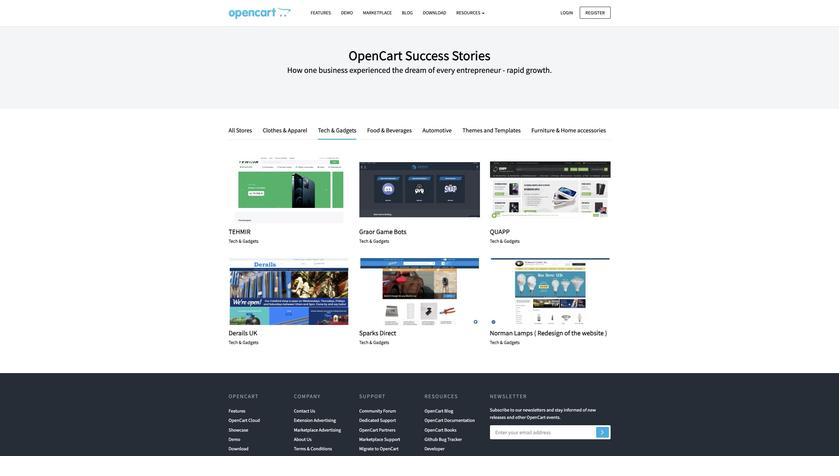 Task type: describe. For each thing, give the bounding box(es) containing it.
lamps
[[514, 329, 533, 338]]

marketplace advertising
[[294, 428, 341, 434]]

sparks
[[359, 329, 378, 338]]

cloud
[[248, 418, 260, 424]]

view for tehmir
[[270, 187, 283, 193]]

stores
[[236, 127, 252, 134]]

contact us link
[[294, 407, 315, 416]]

informed
[[564, 408, 582, 414]]

dedicated
[[359, 418, 379, 424]]

contact
[[294, 409, 309, 415]]

project for graor game bots
[[415, 187, 438, 193]]

website
[[582, 329, 604, 338]]

furniture
[[531, 127, 555, 134]]

to for migrate
[[375, 447, 379, 453]]

opencart for success
[[349, 47, 402, 64]]

success
[[405, 47, 449, 64]]

direct
[[380, 329, 396, 338]]

project for derails uk
[[285, 289, 307, 295]]

norman lamps  ( redesign of the website ) image
[[490, 259, 610, 326]]

releases
[[490, 415, 506, 421]]

and inside themes and templates link
[[484, 127, 493, 134]]

download for blog
[[423, 10, 446, 16]]

about us link
[[294, 435, 312, 445]]

stories
[[452, 47, 490, 64]]

newsletter
[[490, 393, 527, 400]]

redesign
[[537, 329, 563, 338]]

every
[[436, 65, 455, 75]]

community forum
[[359, 409, 396, 415]]

our
[[515, 408, 522, 414]]

terms
[[294, 447, 306, 453]]

opencart for partners
[[359, 428, 378, 434]]

automotive
[[423, 127, 452, 134]]

quapp image
[[490, 157, 610, 224]]

project for tehmir
[[285, 187, 307, 193]]

books
[[444, 428, 456, 434]]

0 vertical spatial demo
[[341, 10, 353, 16]]

experienced
[[349, 65, 390, 75]]

marketplace for marketplace support
[[359, 437, 383, 443]]

& inside norman lamps ( redesign of the website ) tech & gadgets
[[500, 340, 503, 346]]

norman
[[490, 329, 513, 338]]

themes and templates link
[[457, 126, 526, 136]]

us for contact us
[[310, 409, 315, 415]]

derails uk image
[[229, 259, 349, 326]]

of inside opencart success stories how one business experienced the dream of every entrepreneur - rapid growth.
[[428, 65, 435, 75]]

opencart documentation
[[425, 418, 475, 424]]

about
[[294, 437, 306, 443]]

opencart up opencart cloud
[[229, 393, 259, 400]]

project for norman lamps ( redesign of the website )
[[546, 289, 569, 295]]

developer link
[[425, 445, 445, 454]]

opencart for blog
[[425, 409, 443, 415]]

opencart success stories how one business experienced the dream of every entrepreneur - rapid growth.
[[287, 47, 552, 75]]

view project for graor game bots
[[401, 187, 438, 193]]

view project link for derails uk
[[270, 288, 307, 296]]

game
[[376, 228, 393, 236]]

tech & gadgets
[[318, 127, 356, 134]]

opencart partners link
[[359, 426, 396, 435]]

& inside the graor game bots tech & gadgets
[[369, 238, 372, 244]]

& inside derails uk tech & gadgets
[[239, 340, 242, 346]]

opencart inside migrate to opencart link
[[380, 447, 399, 453]]

0 horizontal spatial blog
[[402, 10, 413, 16]]

tech & gadgets link
[[313, 126, 361, 140]]

advertising for marketplace advertising
[[319, 428, 341, 434]]

extension advertising link
[[294, 416, 336, 426]]

view project for derails uk
[[270, 289, 307, 295]]

documentation
[[444, 418, 475, 424]]

templates
[[495, 127, 521, 134]]

of inside subscribe to our newsletters and stay informed of new releases and other opencart events.
[[583, 408, 587, 414]]

opencart inside subscribe to our newsletters and stay informed of new releases and other opencart events.
[[527, 415, 546, 421]]

0 horizontal spatial demo
[[229, 437, 240, 443]]

view for sparks direct
[[401, 289, 414, 295]]

bots
[[394, 228, 406, 236]]

github
[[425, 437, 438, 443]]

themes and templates
[[462, 127, 521, 134]]

themes
[[462, 127, 482, 134]]

Enter your email address text field
[[490, 426, 610, 440]]

gadgets inside the graor game bots tech & gadgets
[[373, 238, 389, 244]]

clothes & apparel link
[[258, 126, 312, 136]]

migrate to opencart link
[[359, 445, 399, 454]]

dedicated support link
[[359, 416, 396, 426]]

one
[[304, 65, 317, 75]]

bug
[[439, 437, 446, 443]]

food & beverages link
[[362, 126, 417, 136]]

derails uk tech & gadgets
[[229, 329, 258, 346]]

register link
[[580, 7, 610, 19]]

features link for demo
[[306, 7, 336, 19]]

derails
[[229, 329, 248, 338]]

resources link
[[451, 7, 490, 19]]

growth.
[[526, 65, 552, 75]]

tech right apparel
[[318, 127, 330, 134]]

& inside sparks direct tech & gadgets
[[369, 340, 372, 346]]

view project for sparks direct
[[401, 289, 438, 295]]

1 vertical spatial resources
[[425, 393, 458, 400]]

food & beverages
[[367, 127, 412, 134]]

showcase link
[[229, 426, 248, 435]]

furniture & home accessories
[[531, 127, 606, 134]]

other
[[515, 415, 526, 421]]

opencart cloud link
[[229, 416, 260, 426]]

project for quapp
[[546, 187, 569, 193]]

extension advertising
[[294, 418, 336, 424]]

tech inside derails uk tech & gadgets
[[229, 340, 238, 346]]

tech inside sparks direct tech & gadgets
[[359, 340, 368, 346]]

graor game bots tech & gadgets
[[359, 228, 406, 244]]

view project link for tehmir
[[270, 187, 307, 194]]

angle right image
[[601, 429, 604, 437]]

download link for demo
[[229, 445, 249, 454]]

developer
[[425, 447, 445, 453]]

subscribe to our newsletters and stay informed of new releases and other opencart events.
[[490, 408, 596, 421]]

view project link for norman lamps ( redesign of the website )
[[532, 288, 569, 296]]

apparel
[[288, 127, 307, 134]]

opencart partners
[[359, 428, 396, 434]]

clothes & apparel
[[263, 127, 307, 134]]

marketplace for marketplace advertising
[[294, 428, 318, 434]]

events.
[[547, 415, 561, 421]]

opencart books
[[425, 428, 456, 434]]

features for opencart cloud
[[229, 409, 245, 415]]

opencart documentation link
[[425, 416, 475, 426]]

marketplace link
[[358, 7, 397, 19]]

norman lamps ( redesign of the website ) tech & gadgets
[[490, 329, 607, 346]]

features for demo
[[311, 10, 331, 16]]

resources inside resources link
[[456, 10, 481, 16]]

dream
[[405, 65, 426, 75]]

view project link for sparks direct
[[401, 288, 438, 296]]

gadgets inside norman lamps ( redesign of the website ) tech & gadgets
[[504, 340, 520, 346]]



Task type: vqa. For each thing, say whether or not it's contained in the screenshot.
Blog within the "Link"
yes



Task type: locate. For each thing, give the bounding box(es) containing it.
us right about
[[307, 437, 312, 443]]

community forum link
[[359, 407, 396, 416]]

0 vertical spatial us
[[310, 409, 315, 415]]

advertising inside marketplace advertising link
[[319, 428, 341, 434]]

2 horizontal spatial and
[[546, 408, 554, 414]]

0 vertical spatial download link
[[418, 7, 451, 19]]

clothes
[[263, 127, 282, 134]]

view project for norman lamps ( redesign of the website )
[[532, 289, 569, 295]]

to
[[510, 408, 514, 414], [375, 447, 379, 453]]

gadgets inside tehmir tech & gadgets
[[243, 238, 258, 244]]

1 horizontal spatial download link
[[418, 7, 451, 19]]

tehmir tech & gadgets
[[229, 228, 258, 244]]

new
[[588, 408, 596, 414]]

1 vertical spatial support
[[380, 418, 396, 424]]

0 vertical spatial and
[[484, 127, 493, 134]]

accessories
[[577, 127, 606, 134]]

opencart cloud
[[229, 418, 260, 424]]

1 vertical spatial download
[[229, 447, 249, 453]]

opencart up "showcase"
[[229, 418, 247, 424]]

conditions
[[311, 447, 332, 453]]

terms & conditions
[[294, 447, 332, 453]]

company
[[294, 393, 321, 400]]

marketplace left blog link
[[363, 10, 392, 16]]

uk
[[249, 329, 257, 338]]

0 horizontal spatial download link
[[229, 445, 249, 454]]

tehmir image
[[229, 157, 349, 224]]

view project
[[270, 187, 307, 193], [401, 187, 438, 193], [532, 187, 569, 193], [270, 289, 307, 295], [401, 289, 438, 295], [532, 289, 569, 295]]

0 vertical spatial marketplace
[[363, 10, 392, 16]]

0 vertical spatial support
[[359, 393, 386, 400]]

1 vertical spatial to
[[375, 447, 379, 453]]

opencart for books
[[425, 428, 443, 434]]

1 horizontal spatial demo link
[[336, 7, 358, 19]]

advertising up marketplace advertising
[[314, 418, 336, 424]]

to inside subscribe to our newsletters and stay informed of new releases and other opencart events.
[[510, 408, 514, 414]]

view for quapp
[[532, 187, 544, 193]]

opencart up github on the right bottom of page
[[425, 428, 443, 434]]

us inside 'link'
[[310, 409, 315, 415]]

0 horizontal spatial the
[[392, 65, 403, 75]]

graor game bots image
[[359, 157, 480, 224]]

)
[[605, 329, 607, 338]]

gadgets down the tehmir
[[243, 238, 258, 244]]

showcase
[[229, 428, 248, 434]]

and left other
[[507, 415, 514, 421]]

features link
[[306, 7, 336, 19], [229, 407, 245, 416]]

download link for blog
[[418, 7, 451, 19]]

opencart down marketplace support link
[[380, 447, 399, 453]]

blog up opencart documentation
[[444, 409, 453, 415]]

1 vertical spatial advertising
[[319, 428, 341, 434]]

0 horizontal spatial download
[[229, 447, 249, 453]]

of left the new
[[583, 408, 587, 414]]

sparks direct tech & gadgets
[[359, 329, 396, 346]]

gadgets down direct
[[373, 340, 389, 346]]

tech inside tehmir tech & gadgets
[[229, 238, 238, 244]]

tech down graor
[[359, 238, 368, 244]]

support down "partners"
[[384, 437, 400, 443]]

tech down the tehmir
[[229, 238, 238, 244]]

support for dedicated
[[380, 418, 396, 424]]

us
[[310, 409, 315, 415], [307, 437, 312, 443]]

gadgets inside sparks direct tech & gadgets
[[373, 340, 389, 346]]

the
[[392, 65, 403, 75], [571, 329, 581, 338]]

0 horizontal spatial of
[[428, 65, 435, 75]]

marketplace for marketplace
[[363, 10, 392, 16]]

register
[[585, 10, 605, 16]]

advertising for extension advertising
[[314, 418, 336, 424]]

gadgets inside derails uk tech & gadgets
[[243, 340, 258, 346]]

github bug tracker
[[425, 437, 462, 443]]

view project link for quapp
[[532, 187, 569, 194]]

download link
[[418, 7, 451, 19], [229, 445, 249, 454]]

1 horizontal spatial features
[[311, 10, 331, 16]]

dedicated support
[[359, 418, 396, 424]]

the left website in the right bottom of the page
[[571, 329, 581, 338]]

1 horizontal spatial the
[[571, 329, 581, 338]]

2 vertical spatial support
[[384, 437, 400, 443]]

view for derails uk
[[270, 289, 283, 295]]

-
[[503, 65, 505, 75]]

opencart inside opencart success stories how one business experienced the dream of every entrepreneur - rapid growth.
[[349, 47, 402, 64]]

the left dream
[[392, 65, 403, 75]]

opencart down opencart blog link
[[425, 418, 443, 424]]

opencart - showcase image
[[229, 7, 291, 19]]

resources
[[456, 10, 481, 16], [425, 393, 458, 400]]

1 vertical spatial the
[[571, 329, 581, 338]]

automotive link
[[417, 126, 457, 136]]

0 vertical spatial the
[[392, 65, 403, 75]]

0 horizontal spatial demo link
[[229, 435, 240, 445]]

and right themes
[[484, 127, 493, 134]]

support up "partners"
[[380, 418, 396, 424]]

0 vertical spatial resources
[[456, 10, 481, 16]]

gadgets inside "tech & gadgets" link
[[336, 127, 356, 134]]

0 vertical spatial advertising
[[314, 418, 336, 424]]

download right blog link
[[423, 10, 446, 16]]

graor
[[359, 228, 375, 236]]

demo down the showcase link
[[229, 437, 240, 443]]

of
[[428, 65, 435, 75], [564, 329, 570, 338], [583, 408, 587, 414]]

to left our at the right
[[510, 408, 514, 414]]

all stores link
[[229, 126, 257, 136]]

download
[[423, 10, 446, 16], [229, 447, 249, 453]]

newsletters
[[523, 408, 546, 414]]

0 horizontal spatial to
[[375, 447, 379, 453]]

to down marketplace support link
[[375, 447, 379, 453]]

0 vertical spatial download
[[423, 10, 446, 16]]

opencart down newsletters
[[527, 415, 546, 421]]

of left every in the right top of the page
[[428, 65, 435, 75]]

migrate
[[359, 447, 374, 453]]

advertising down extension advertising link
[[319, 428, 341, 434]]

project for sparks direct
[[415, 289, 438, 295]]

tech down norman
[[490, 340, 499, 346]]

&
[[283, 127, 287, 134], [331, 127, 335, 134], [381, 127, 385, 134], [556, 127, 560, 134], [239, 238, 242, 244], [369, 238, 372, 244], [500, 238, 503, 244], [239, 340, 242, 346], [369, 340, 372, 346], [500, 340, 503, 346], [307, 447, 310, 453]]

opencart inside opencart blog link
[[425, 409, 443, 415]]

to for subscribe
[[510, 408, 514, 414]]

features
[[311, 10, 331, 16], [229, 409, 245, 415]]

tech down the sparks
[[359, 340, 368, 346]]

gadgets down quapp in the right of the page
[[504, 238, 520, 244]]

view for norman lamps ( redesign of the website )
[[532, 289, 544, 295]]

support inside "link"
[[380, 418, 396, 424]]

opencart inside opencart books link
[[425, 428, 443, 434]]

opencart for documentation
[[425, 418, 443, 424]]

0 vertical spatial blog
[[402, 10, 413, 16]]

tech
[[318, 127, 330, 134], [229, 238, 238, 244], [359, 238, 368, 244], [490, 238, 499, 244], [229, 340, 238, 346], [359, 340, 368, 346], [490, 340, 499, 346]]

0 vertical spatial features
[[311, 10, 331, 16]]

entrepreneur
[[456, 65, 501, 75]]

advertising inside extension advertising link
[[314, 418, 336, 424]]

1 horizontal spatial demo
[[341, 10, 353, 16]]

demo link
[[336, 7, 358, 19], [229, 435, 240, 445]]

contact us
[[294, 409, 315, 415]]

tech inside norman lamps ( redesign of the website ) tech & gadgets
[[490, 340, 499, 346]]

stay
[[555, 408, 563, 414]]

(
[[534, 329, 536, 338]]

& inside quapp tech & gadgets
[[500, 238, 503, 244]]

migrate to opencart
[[359, 447, 399, 453]]

support
[[359, 393, 386, 400], [380, 418, 396, 424], [384, 437, 400, 443]]

gadgets down norman
[[504, 340, 520, 346]]

about us
[[294, 437, 312, 443]]

opencart up experienced
[[349, 47, 402, 64]]

blog link
[[397, 7, 418, 19]]

1 horizontal spatial and
[[507, 415, 514, 421]]

blog right marketplace link
[[402, 10, 413, 16]]

opencart inside opencart documentation link
[[425, 418, 443, 424]]

opencart inside opencart partners link
[[359, 428, 378, 434]]

marketplace support
[[359, 437, 400, 443]]

support for marketplace
[[384, 437, 400, 443]]

sparks direct image
[[359, 259, 480, 326]]

1 vertical spatial and
[[546, 408, 554, 414]]

opencart down the 'dedicated' at left bottom
[[359, 428, 378, 434]]

1 vertical spatial demo
[[229, 437, 240, 443]]

rapid
[[507, 65, 524, 75]]

tech down derails
[[229, 340, 238, 346]]

view project for quapp
[[532, 187, 569, 193]]

1 vertical spatial of
[[564, 329, 570, 338]]

1 vertical spatial blog
[[444, 409, 453, 415]]

tehmir
[[229, 228, 251, 236]]

opencart
[[349, 47, 402, 64], [229, 393, 259, 400], [425, 409, 443, 415], [527, 415, 546, 421], [229, 418, 247, 424], [425, 418, 443, 424], [359, 428, 378, 434], [425, 428, 443, 434], [380, 447, 399, 453]]

download down the showcase link
[[229, 447, 249, 453]]

2 vertical spatial and
[[507, 415, 514, 421]]

login
[[561, 10, 573, 16]]

opencart up opencart documentation
[[425, 409, 443, 415]]

demo
[[341, 10, 353, 16], [229, 437, 240, 443]]

marketplace down extension
[[294, 428, 318, 434]]

extension
[[294, 418, 313, 424]]

gadgets left the "food"
[[336, 127, 356, 134]]

1 horizontal spatial to
[[510, 408, 514, 414]]

partners
[[379, 428, 396, 434]]

1 vertical spatial us
[[307, 437, 312, 443]]

gadgets inside quapp tech & gadgets
[[504, 238, 520, 244]]

view for graor game bots
[[401, 187, 414, 193]]

gadgets down uk
[[243, 340, 258, 346]]

view
[[270, 187, 283, 193], [401, 187, 414, 193], [532, 187, 544, 193], [270, 289, 283, 295], [401, 289, 414, 295], [532, 289, 544, 295]]

download for demo
[[229, 447, 249, 453]]

marketplace advertising link
[[294, 426, 341, 435]]

terms & conditions link
[[294, 445, 332, 454]]

features link for opencart cloud
[[229, 407, 245, 416]]

login link
[[555, 7, 579, 19]]

view project for tehmir
[[270, 187, 307, 193]]

1 horizontal spatial download
[[423, 10, 446, 16]]

the inside norman lamps ( redesign of the website ) tech & gadgets
[[571, 329, 581, 338]]

1 horizontal spatial of
[[564, 329, 570, 338]]

tech inside quapp tech & gadgets
[[490, 238, 499, 244]]

and up the events.
[[546, 408, 554, 414]]

0 horizontal spatial features link
[[229, 407, 245, 416]]

1 vertical spatial features link
[[229, 407, 245, 416]]

opencart blog
[[425, 409, 453, 415]]

2 vertical spatial marketplace
[[359, 437, 383, 443]]

tech inside the graor game bots tech & gadgets
[[359, 238, 368, 244]]

0 horizontal spatial and
[[484, 127, 493, 134]]

1 horizontal spatial features link
[[306, 7, 336, 19]]

& inside tehmir tech & gadgets
[[239, 238, 242, 244]]

demo left marketplace link
[[341, 10, 353, 16]]

2 horizontal spatial of
[[583, 408, 587, 414]]

0 horizontal spatial features
[[229, 409, 245, 415]]

business
[[318, 65, 348, 75]]

1 vertical spatial demo link
[[229, 435, 240, 445]]

2 vertical spatial of
[[583, 408, 587, 414]]

gadgets
[[336, 127, 356, 134], [243, 238, 258, 244], [373, 238, 389, 244], [504, 238, 520, 244], [243, 340, 258, 346], [373, 340, 389, 346], [504, 340, 520, 346]]

home
[[561, 127, 576, 134]]

opencart for cloud
[[229, 418, 247, 424]]

0 vertical spatial of
[[428, 65, 435, 75]]

tech down quapp in the right of the page
[[490, 238, 499, 244]]

0 vertical spatial to
[[510, 408, 514, 414]]

of inside norman lamps ( redesign of the website ) tech & gadgets
[[564, 329, 570, 338]]

1 vertical spatial download link
[[229, 445, 249, 454]]

us up extension advertising
[[310, 409, 315, 415]]

opencart inside opencart cloud link
[[229, 418, 247, 424]]

and
[[484, 127, 493, 134], [546, 408, 554, 414], [507, 415, 514, 421]]

support up community
[[359, 393, 386, 400]]

community
[[359, 409, 382, 415]]

0 vertical spatial features link
[[306, 7, 336, 19]]

tracker
[[447, 437, 462, 443]]

1 vertical spatial features
[[229, 409, 245, 415]]

1 horizontal spatial blog
[[444, 409, 453, 415]]

us for about us
[[307, 437, 312, 443]]

0 vertical spatial demo link
[[336, 7, 358, 19]]

marketplace up migrate
[[359, 437, 383, 443]]

of right redesign
[[564, 329, 570, 338]]

view project link for graor game bots
[[401, 187, 438, 194]]

gadgets down game
[[373, 238, 389, 244]]

1 vertical spatial marketplace
[[294, 428, 318, 434]]

the inside opencart success stories how one business experienced the dream of every entrepreneur - rapid growth.
[[392, 65, 403, 75]]

forum
[[383, 409, 396, 415]]

all stores
[[229, 127, 252, 134]]



